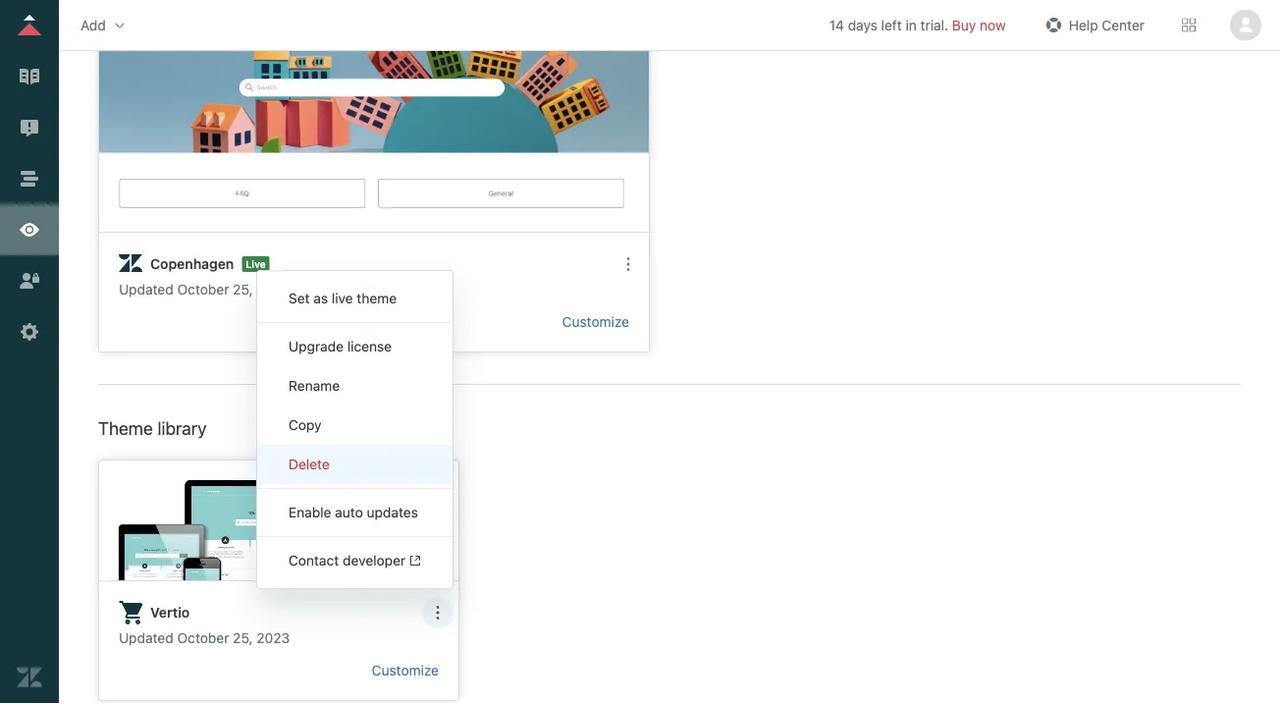 Task type: describe. For each thing, give the bounding box(es) containing it.
in
[[906, 17, 917, 33]]

set as live theme
[[289, 290, 397, 306]]

manage articles image
[[17, 64, 42, 89]]

14
[[829, 17, 844, 33]]

upgrade license link
[[257, 327, 453, 366]]

updated for vertio
[[119, 630, 174, 646]]

25, for copenhagen
[[233, 281, 253, 297]]

enable auto updates option
[[257, 493, 453, 532]]

live
[[246, 258, 266, 270]]

theme type image for vertio
[[119, 601, 142, 624]]

1 vertical spatial open theme context menu button
[[422, 597, 454, 628]]

now
[[980, 17, 1006, 33]]

rename
[[289, 378, 340, 394]]

center
[[1102, 17, 1145, 33]]

copy
[[289, 417, 322, 433]]

set
[[289, 290, 310, 306]]

contact
[[289, 552, 339, 569]]

customize design image
[[17, 217, 42, 243]]

zendesk products image
[[1182, 18, 1196, 32]]

customize link for vertio
[[372, 662, 439, 678]]

theme
[[98, 417, 153, 438]]

updated october 25, 2023 for vertio
[[119, 630, 290, 646]]

upgrade license
[[289, 338, 392, 354]]

2023 for copenhagen
[[257, 281, 290, 297]]

upgrade
[[289, 338, 344, 354]]

enable auto updates
[[289, 504, 418, 520]]

25, for vertio
[[233, 630, 253, 646]]

live
[[332, 290, 353, 306]]

help center
[[1069, 17, 1145, 33]]

add
[[81, 17, 106, 33]]

october for vertio
[[177, 630, 229, 646]]

customize for copenhagen
[[562, 314, 629, 330]]



Task type: vqa. For each thing, say whether or not it's contained in the screenshot.
2nd October from the top
yes



Task type: locate. For each thing, give the bounding box(es) containing it.
0 horizontal spatial customize
[[372, 662, 439, 678]]

1 25, from the top
[[233, 281, 253, 297]]

None button
[[1227, 9, 1265, 41]]

updates
[[367, 504, 418, 520]]

2 25, from the top
[[233, 630, 253, 646]]

theme
[[357, 290, 397, 306]]

0 vertical spatial customize link
[[562, 314, 629, 330]]

open theme context menu image
[[430, 605, 446, 621]]

2 theme type image from the top
[[119, 601, 142, 624]]

customize link for copenhagen
[[562, 314, 629, 330]]

customize link down open theme context menu icon
[[372, 662, 439, 678]]

0 vertical spatial updated october 25, 2023
[[119, 281, 290, 297]]

delete
[[289, 456, 330, 472]]

copenhagen
[[150, 256, 234, 272]]

october for copenhagen
[[177, 281, 229, 297]]

october
[[177, 281, 229, 297], [177, 630, 229, 646]]

buy
[[952, 17, 976, 33]]

theme type image
[[119, 252, 142, 276], [119, 601, 142, 624]]

1 horizontal spatial open theme context menu button
[[613, 248, 644, 280]]

1 vertical spatial updated october 25, 2023
[[119, 630, 290, 646]]

customize link down open theme context menu image
[[562, 314, 629, 330]]

1 vertical spatial october
[[177, 630, 229, 646]]

1 october from the top
[[177, 281, 229, 297]]

updated
[[119, 281, 174, 297], [119, 630, 174, 646]]

2 2023 from the top
[[257, 630, 290, 646]]

2023 for vertio
[[257, 630, 290, 646]]

theme type image left copenhagen
[[119, 252, 142, 276]]

updated october 25, 2023 down vertio
[[119, 630, 290, 646]]

october down vertio
[[177, 630, 229, 646]]

trial.
[[921, 17, 949, 33]]

as
[[314, 290, 328, 306]]

1 vertical spatial updated
[[119, 630, 174, 646]]

contact developer link
[[257, 541, 453, 580]]

0 vertical spatial updated
[[119, 281, 174, 297]]

moderate content image
[[17, 115, 42, 140]]

user permissions image
[[17, 268, 42, 294]]

october down copenhagen
[[177, 281, 229, 297]]

customize for vertio
[[372, 662, 439, 678]]

updated down copenhagen
[[119, 281, 174, 297]]

1 horizontal spatial customize
[[562, 314, 629, 330]]

theme library
[[98, 417, 207, 438]]

1 vertical spatial customize link
[[372, 662, 439, 678]]

0 vertical spatial october
[[177, 281, 229, 297]]

Add button
[[75, 10, 133, 40]]

settings image
[[17, 319, 42, 345]]

0 vertical spatial 2023
[[257, 281, 290, 297]]

contact developer
[[289, 552, 406, 569]]

1 theme type image from the top
[[119, 252, 142, 276]]

1 vertical spatial customize
[[372, 662, 439, 678]]

set as live theme option
[[257, 279, 453, 318]]

rename option
[[257, 366, 453, 406]]

0 vertical spatial customize
[[562, 314, 629, 330]]

open theme context menu image
[[621, 256, 636, 272]]

updated down vertio
[[119, 630, 174, 646]]

14 days left in trial. buy now
[[829, 17, 1006, 33]]

0 vertical spatial theme type image
[[119, 252, 142, 276]]

left
[[881, 17, 902, 33]]

2 updated from the top
[[119, 630, 174, 646]]

library
[[157, 417, 207, 438]]

customize down open theme context menu image
[[562, 314, 629, 330]]

2 updated october 25, 2023 from the top
[[119, 630, 290, 646]]

customize link
[[562, 314, 629, 330], [372, 662, 439, 678]]

1 2023 from the top
[[257, 281, 290, 297]]

days
[[848, 17, 878, 33]]

0 vertical spatial 25,
[[233, 281, 253, 297]]

updated october 25, 2023 down copenhagen
[[119, 281, 290, 297]]

0 horizontal spatial customize link
[[372, 662, 439, 678]]

updated october 25, 2023
[[119, 281, 290, 297], [119, 630, 290, 646]]

copy option
[[257, 406, 453, 445]]

1 updated october 25, 2023 from the top
[[119, 281, 290, 297]]

arrange content image
[[17, 166, 42, 191]]

developer
[[343, 552, 406, 569]]

1 updated from the top
[[119, 281, 174, 297]]

1 vertical spatial 2023
[[257, 630, 290, 646]]

customize down open theme context menu icon
[[372, 662, 439, 678]]

0 vertical spatial open theme context menu button
[[613, 248, 644, 280]]

auto
[[335, 504, 363, 520]]

2 october from the top
[[177, 630, 229, 646]]

theme type image left vertio
[[119, 601, 142, 624]]

help
[[1069, 17, 1098, 33]]

Open theme context menu button
[[613, 248, 644, 280], [422, 597, 454, 628]]

updated for copenhagen
[[119, 281, 174, 297]]

enable
[[289, 504, 331, 520]]

theme type image for copenhagen
[[119, 252, 142, 276]]

25,
[[233, 281, 253, 297], [233, 630, 253, 646]]

license
[[347, 338, 392, 354]]

2023
[[257, 281, 290, 297], [257, 630, 290, 646]]

1 vertical spatial theme type image
[[119, 601, 142, 624]]

zendesk image
[[17, 665, 42, 690]]

help center button
[[1036, 10, 1151, 40]]

1 horizontal spatial customize link
[[562, 314, 629, 330]]

updated october 25, 2023 for copenhagen
[[119, 281, 290, 297]]

vertio
[[150, 604, 190, 621]]

1 vertical spatial 25,
[[233, 630, 253, 646]]

2023 down contact
[[257, 630, 290, 646]]

customize
[[562, 314, 629, 330], [372, 662, 439, 678]]

2023 down live
[[257, 281, 290, 297]]

0 horizontal spatial open theme context menu button
[[422, 597, 454, 628]]



